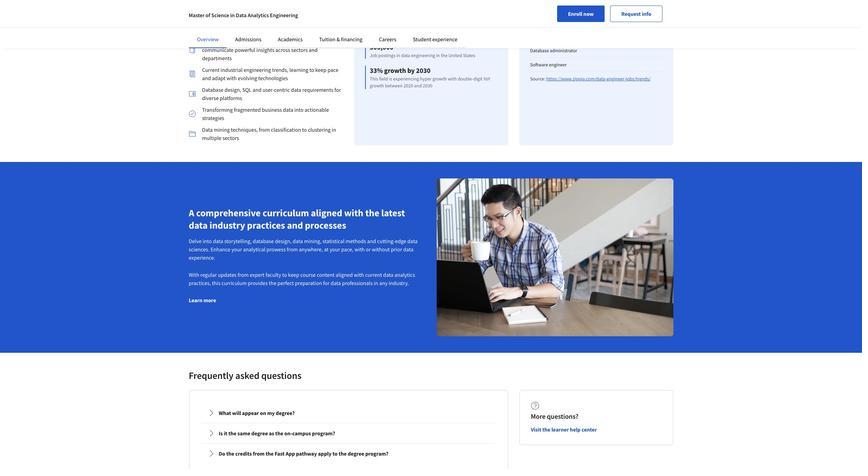 Task type: locate. For each thing, give the bounding box(es) containing it.
program?
[[312, 430, 335, 437], [366, 451, 389, 458]]

database for database administrator
[[531, 48, 549, 54]]

1 vertical spatial database
[[202, 86, 224, 93]]

the inside a comprehensive curriculum aligned with the latest data industry practices and processes
[[366, 207, 380, 219]]

your up science
[[211, 0, 230, 2]]

with down industrial
[[227, 75, 237, 82]]

0 vertical spatial sectors
[[291, 46, 308, 53]]

and down the current
[[202, 75, 211, 82]]

1 vertical spatial sectors
[[223, 135, 239, 142]]

data inside data storytelling, using python, r, and visualization to communicate powerful insights across sectors and departments
[[202, 38, 213, 45]]

1 vertical spatial 2030
[[423, 83, 433, 89]]

keep up perfect
[[288, 272, 300, 279]]

analytics inside the "start your data analytics career journey"
[[252, 0, 289, 2]]

and right sql
[[253, 86, 262, 93]]

to right "learning"
[[310, 66, 314, 73]]

degree down is it the same degree as the on-campus program? dropdown button at the bottom
[[348, 451, 364, 458]]

1 horizontal spatial design,
[[275, 238, 292, 245]]

to right apply on the left of the page
[[333, 451, 338, 458]]

1 vertical spatial degree
[[348, 451, 364, 458]]

states
[[463, 52, 476, 59]]

appear
[[242, 410, 259, 417]]

to up perfect
[[282, 272, 287, 279]]

storytelling, up analytical
[[224, 238, 252, 245]]

sql
[[242, 86, 252, 93]]

master
[[189, 12, 205, 19]]

your inside the "start your data analytics career journey"
[[211, 0, 230, 2]]

storytelling, inside delve into data storytelling, database design, data mining, statistical methods and cutting-edge data sciences. enhance your analytical prowess from anywhere, at your pace, with or without prior data experience.
[[224, 238, 252, 245]]

1 vertical spatial engineering
[[244, 66, 271, 73]]

source: https://www.zippia.com/data-engineer-jobs/trends/
[[531, 76, 651, 82]]

degree inside dropdown button
[[348, 451, 364, 458]]

0 horizontal spatial analytics
[[252, 0, 289, 2]]

0 horizontal spatial keep
[[288, 272, 300, 279]]

0 horizontal spatial engineering
[[244, 66, 271, 73]]

build
[[189, 22, 201, 29]]

technologies
[[259, 75, 288, 82]]

and right the 2020
[[414, 83, 422, 89]]

engineering inside current industrial engineering trends, learning to keep pace and adapt with evolving technologies
[[244, 66, 271, 73]]

with inside with regular updates from expert faculty to keep course content aligned with current data analytics practices, this curriculum provides the perfect preparation for data professionals in any industry.
[[354, 272, 364, 279]]

a comprehensive curriculum aligned with the latest data industry practices and processes
[[189, 207, 405, 232]]

design, up platforms
[[225, 86, 241, 93]]

data up the master of science in data analytics engineering
[[232, 0, 250, 2]]

with left double-
[[448, 76, 457, 82]]

from left expert
[[238, 272, 249, 279]]

degree inside is it the same degree as the on-campus program? dropdown button
[[252, 430, 268, 437]]

1 horizontal spatial database
[[531, 48, 549, 54]]

platforms
[[220, 95, 242, 102]]

in right clustering
[[332, 126, 336, 133]]

data inside a comprehensive curriculum aligned with the latest data industry practices and processes
[[189, 219, 208, 232]]

app
[[286, 451, 295, 458]]

data
[[236, 12, 247, 19], [531, 19, 540, 25], [202, 38, 213, 45], [202, 126, 213, 133]]

2030 up hyper
[[416, 66, 431, 75]]

and up delve into data storytelling, database design, data mining, statistical methods and cutting-edge data sciences. enhance your analytical prowess from anywhere, at your pace, with or without prior data experience.
[[287, 219, 303, 232]]

degree left the as
[[252, 430, 268, 437]]

latest
[[382, 207, 405, 219]]

database
[[531, 48, 549, 54], [202, 86, 224, 93]]

centric
[[274, 86, 290, 93]]

with
[[189, 272, 199, 279]]

this
[[370, 76, 378, 82]]

for inside database design, sql and user-centric data requirements for diverse platforms
[[335, 86, 341, 93]]

to left clustering
[[302, 126, 307, 133]]

in inside with regular updates from expert faculty to keep course content aligned with current data analytics practices, this curriculum provides the perfect preparation for data professionals in any industry.
[[374, 280, 378, 287]]

growth down this
[[370, 83, 384, 89]]

analytics up analytics
[[252, 0, 289, 2]]

1 horizontal spatial engineering
[[411, 52, 435, 59]]

engineer down database administrator
[[549, 62, 567, 68]]

1 vertical spatial engineer
[[549, 62, 567, 68]]

with inside 33% growth by 2030 this field is experiencing hyper growth with double-digit yoy growth between 2020 and 2030
[[448, 76, 457, 82]]

software engineer
[[531, 62, 567, 68]]

with left or
[[355, 246, 365, 253]]

with up methods on the bottom of page
[[344, 207, 364, 219]]

database design, sql and user-centric data requirements for diverse platforms
[[202, 86, 341, 102]]

sectors down visualization
[[291, 46, 308, 53]]

1 vertical spatial analytics
[[395, 272, 415, 279]]

0 horizontal spatial design,
[[225, 86, 241, 93]]

multiple
[[202, 135, 222, 142]]

0 horizontal spatial into
[[203, 238, 212, 245]]

pace
[[328, 66, 339, 73]]

33% growth by 2030 this field is experiencing hyper growth with double-digit yoy growth between 2020 and 2030
[[370, 66, 491, 89]]

frequently asked questions
[[189, 370, 302, 382]]

0 vertical spatial into
[[295, 106, 304, 113]]

will
[[232, 410, 241, 417]]

data inside data mining techniques, from classification to clustering in multiple sectors
[[202, 126, 213, 133]]

in
[[230, 12, 235, 19], [397, 52, 401, 59], [436, 52, 440, 59], [332, 126, 336, 133], [374, 280, 378, 287]]

faculty
[[266, 272, 281, 279]]

professionals
[[342, 280, 373, 287]]

in left the any
[[374, 280, 378, 287]]

0 horizontal spatial database
[[202, 86, 224, 93]]

to inside current industrial engineering trends, learning to keep pace and adapt with evolving technologies
[[310, 66, 314, 73]]

engineering up evolving
[[244, 66, 271, 73]]

keep left pace
[[316, 66, 327, 73]]

and inside a comprehensive curriculum aligned with the latest data industry practices and processes
[[287, 219, 303, 232]]

0 vertical spatial engineer
[[541, 19, 559, 25]]

analytics up industry.
[[395, 272, 415, 279]]

data up multiple
[[202, 126, 213, 133]]

admissions link
[[235, 36, 262, 43]]

data down content
[[331, 280, 341, 287]]

statistical
[[323, 238, 345, 245]]

database inside database design, sql and user-centric data requirements for diverse platforms
[[202, 86, 224, 93]]

hyper
[[420, 76, 432, 82]]

1 horizontal spatial for
[[335, 86, 341, 93]]

database up software
[[531, 48, 549, 54]]

0 vertical spatial database
[[531, 48, 549, 54]]

provides
[[248, 280, 268, 287]]

data up database administrator
[[531, 19, 540, 25]]

experiencing
[[393, 76, 419, 82]]

data inside the "start your data analytics career journey"
[[232, 0, 250, 2]]

storytelling,
[[214, 38, 241, 45], [224, 238, 252, 245]]

data left the mining,
[[293, 238, 303, 245]]

data right business
[[283, 106, 293, 113]]

1 vertical spatial for
[[323, 280, 330, 287]]

1 horizontal spatial curriculum
[[263, 207, 309, 219]]

yoy
[[484, 76, 491, 82]]

engineer-
[[607, 76, 626, 82]]

learner
[[552, 427, 569, 433]]

data up communicate
[[202, 38, 213, 45]]

is
[[389, 76, 392, 82]]

growth up is
[[384, 66, 406, 75]]

from for expert
[[238, 272, 249, 279]]

1 vertical spatial into
[[203, 238, 212, 245]]

2030 down hyper
[[423, 83, 433, 89]]

do
[[219, 451, 225, 458]]

and
[[281, 38, 290, 45], [309, 46, 318, 53], [202, 75, 211, 82], [414, 83, 422, 89], [253, 86, 262, 93], [287, 219, 303, 232], [367, 238, 376, 245]]

data mining techniques, from classification to clustering in multiple sectors
[[202, 126, 336, 142]]

0 vertical spatial engineering
[[411, 52, 435, 59]]

the right 'it' at bottom
[[229, 430, 237, 437]]

0 horizontal spatial program?
[[312, 430, 335, 437]]

1 horizontal spatial program?
[[366, 451, 389, 458]]

credits
[[235, 451, 252, 458]]

visit the learner help center
[[531, 427, 597, 433]]

sciences.
[[189, 246, 210, 253]]

learning
[[290, 66, 309, 73]]

with inside a comprehensive curriculum aligned with the latest data industry practices and processes
[[344, 207, 364, 219]]

engineering down student
[[411, 52, 435, 59]]

0 vertical spatial storytelling,
[[214, 38, 241, 45]]

and up or
[[367, 238, 376, 245]]

&
[[337, 36, 340, 43]]

0 vertical spatial degree
[[252, 430, 268, 437]]

1 vertical spatial keep
[[288, 272, 300, 279]]

mining,
[[304, 238, 322, 245]]

is it the same degree as the on-campus program?
[[219, 430, 335, 437]]

data inside database design, sql and user-centric data requirements for diverse platforms
[[291, 86, 301, 93]]

1 horizontal spatial sectors
[[291, 46, 308, 53]]

careers link
[[379, 36, 397, 43]]

with inside current industrial engineering trends, learning to keep pace and adapt with evolving technologies
[[227, 75, 237, 82]]

job
[[370, 52, 378, 59]]

1 horizontal spatial keep
[[316, 66, 327, 73]]

for down content
[[323, 280, 330, 287]]

user-
[[263, 86, 274, 93]]

0 vertical spatial 2030
[[416, 66, 431, 75]]

growth right hyper
[[433, 76, 447, 82]]

design, up prowess
[[275, 238, 292, 245]]

to left &
[[321, 38, 325, 45]]

0 vertical spatial aligned
[[311, 207, 343, 219]]

clustering
[[308, 126, 331, 133]]

the down faculty
[[269, 280, 277, 287]]

data inside transforming fragmented business data into actionable strategies
[[283, 106, 293, 113]]

2030
[[416, 66, 431, 75], [423, 83, 433, 89]]

data for data engineer
[[531, 19, 540, 25]]

the right do
[[226, 451, 234, 458]]

0 horizontal spatial curriculum
[[222, 280, 247, 287]]

0 vertical spatial for
[[335, 86, 341, 93]]

https://www.zippia.com/data-engineer-jobs/trends/ link
[[547, 76, 651, 82]]

double-
[[458, 76, 474, 82]]

start
[[189, 0, 209, 2]]

0 horizontal spatial degree
[[252, 430, 268, 437]]

data up by
[[401, 52, 410, 59]]

aligned inside with regular updates from expert faculty to keep course content aligned with current data analytics practices, this curriculum provides the perfect preparation for data professionals in any industry.
[[336, 272, 353, 279]]

database for database design, sql and user-centric data requirements for diverse platforms
[[202, 86, 224, 93]]

0 horizontal spatial sectors
[[223, 135, 239, 142]]

0 vertical spatial keep
[[316, 66, 327, 73]]

0 vertical spatial analytics
[[252, 0, 289, 2]]

data right centric
[[291, 86, 301, 93]]

asked
[[236, 370, 260, 382]]

1 horizontal spatial into
[[295, 106, 304, 113]]

storytelling, up communicate
[[214, 38, 241, 45]]

overview
[[197, 36, 219, 43]]

from right prowess
[[287, 246, 298, 253]]

engineer for software engineer
[[549, 62, 567, 68]]

data down edge
[[404, 246, 414, 253]]

the left latest
[[366, 207, 380, 219]]

data engineer
[[531, 19, 559, 25]]

1 horizontal spatial degree
[[348, 451, 364, 458]]

science
[[211, 12, 229, 19]]

your down of
[[202, 22, 213, 29]]

aligned up statistical
[[311, 207, 343, 219]]

aligned inside a comprehensive curriculum aligned with the latest data industry practices and processes
[[311, 207, 343, 219]]

or
[[366, 246, 371, 253]]

r,
[[275, 38, 280, 45]]

from inside with regular updates from expert faculty to keep course content aligned with current data analytics practices, this curriculum provides the perfect preparation for data professionals in any industry.
[[238, 272, 249, 279]]

delve
[[189, 238, 202, 245]]

sectors down mining
[[223, 135, 239, 142]]

degree
[[252, 430, 268, 437], [348, 451, 364, 458]]

jobs/trends/
[[626, 76, 651, 82]]

0 horizontal spatial for
[[323, 280, 330, 287]]

the left united
[[441, 52, 448, 59]]

engineer for data engineer
[[541, 19, 559, 25]]

financing
[[341, 36, 363, 43]]

by
[[408, 66, 415, 75]]

into left actionable
[[295, 106, 304, 113]]

1 vertical spatial aligned
[[336, 272, 353, 279]]

the right apply on the left of the page
[[339, 451, 347, 458]]

in right postings
[[397, 52, 401, 59]]

the left fast
[[266, 451, 274, 458]]

aligned up professionals
[[336, 272, 353, 279]]

0 vertical spatial design,
[[225, 86, 241, 93]]

campus
[[292, 430, 311, 437]]

from inside delve into data storytelling, database design, data mining, statistical methods and cutting-edge data sciences. enhance your analytical prowess from anywhere, at your pace, with or without prior data experience.
[[287, 246, 298, 253]]

visualization
[[291, 38, 320, 45]]

into up sciences.
[[203, 238, 212, 245]]

1 vertical spatial storytelling,
[[224, 238, 252, 245]]

academics link
[[278, 36, 303, 43]]

engineer up database administrator
[[541, 19, 559, 25]]

fast
[[275, 451, 285, 458]]

student experience
[[413, 36, 458, 43]]

0 vertical spatial curriculum
[[263, 207, 309, 219]]

with up professionals
[[354, 272, 364, 279]]

from right "credits"
[[253, 451, 265, 458]]

from down transforming fragmented business data into actionable strategies
[[259, 126, 270, 133]]

1 vertical spatial curriculum
[[222, 280, 247, 287]]

from inside dropdown button
[[253, 451, 265, 458]]

at
[[324, 246, 329, 253]]

for right requirements
[[335, 86, 341, 93]]

data up delve
[[189, 219, 208, 232]]

1 horizontal spatial analytics
[[395, 272, 415, 279]]

1 vertical spatial design,
[[275, 238, 292, 245]]

from inside data mining techniques, from classification to clustering in multiple sectors
[[259, 126, 270, 133]]

expertise
[[214, 22, 235, 29]]

insights
[[257, 46, 275, 53]]

database up diverse
[[202, 86, 224, 93]]

with
[[227, 75, 237, 82], [448, 76, 457, 82], [344, 207, 364, 219], [355, 246, 365, 253], [354, 272, 364, 279]]



Task type: vqa. For each thing, say whether or not it's contained in the screenshot.
the topmost EARN
no



Task type: describe. For each thing, give the bounding box(es) containing it.
sectors inside data storytelling, using python, r, and visualization to communicate powerful insights across sectors and departments
[[291, 46, 308, 53]]

33%
[[370, 66, 383, 75]]

data up enhance
[[213, 238, 223, 245]]

is it the same degree as the on-campus program? button
[[202, 424, 495, 443]]

and right 'r,'
[[281, 38, 290, 45]]

cutting-
[[377, 238, 395, 245]]

strategies
[[202, 115, 224, 122]]

keep inside with regular updates from expert faculty to keep course content aligned with current data analytics practices, this curriculum provides the perfect preparation for data professionals in any industry.
[[288, 272, 300, 279]]

and down visualization
[[309, 46, 318, 53]]

delve into data storytelling, database design, data mining, statistical methods and cutting-edge data sciences. enhance your analytical prowess from anywhere, at your pace, with or without prior data experience.
[[189, 238, 418, 262]]

keep inside current industrial engineering trends, learning to keep pace and adapt with evolving technologies
[[316, 66, 327, 73]]

for inside with regular updates from expert faculty to keep course content aligned with current data analytics practices, this curriculum provides the perfect preparation for data professionals in any industry.
[[323, 280, 330, 287]]

storytelling, inside data storytelling, using python, r, and visualization to communicate powerful insights across sectors and departments
[[214, 38, 241, 45]]

center
[[582, 427, 597, 433]]

analytics
[[248, 12, 269, 19]]

practices
[[247, 219, 285, 232]]

on-
[[285, 430, 292, 437]]

with regular updates from expert faculty to keep course content aligned with current data analytics practices, this curriculum provides the perfect preparation for data professionals in any industry.
[[189, 272, 415, 287]]

303,000
[[370, 43, 394, 51]]

regular
[[201, 272, 217, 279]]

the right the as
[[275, 430, 283, 437]]

from for the
[[253, 451, 265, 458]]

sectors inside data mining techniques, from classification to clustering in multiple sectors
[[223, 135, 239, 142]]

trends,
[[272, 66, 289, 73]]

python,
[[256, 38, 274, 45]]

in right science
[[230, 12, 235, 19]]

industry
[[210, 219, 245, 232]]

design, inside delve into data storytelling, database design, data mining, statistical methods and cutting-edge data sciences. enhance your analytical prowess from anywhere, at your pace, with or without prior data experience.
[[275, 238, 292, 245]]

evolving
[[238, 75, 257, 82]]

pathway
[[296, 451, 317, 458]]

build your expertise in:
[[189, 22, 242, 29]]

field
[[379, 76, 388, 82]]

techniques,
[[231, 126, 258, 133]]

tuition & financing link
[[319, 36, 363, 43]]

comprehensive
[[196, 207, 261, 219]]

powerful
[[235, 46, 256, 53]]

more questions?
[[531, 412, 579, 421]]

software
[[531, 62, 548, 68]]

in inside data mining techniques, from classification to clustering in multiple sectors
[[332, 126, 336, 133]]

experience
[[433, 36, 458, 43]]

current
[[202, 66, 220, 73]]

current industrial engineering trends, learning to keep pace and adapt with evolving technologies
[[202, 66, 339, 82]]

what will appear on my degree? button
[[202, 404, 495, 423]]

from for classification
[[259, 126, 270, 133]]

classification
[[271, 126, 301, 133]]

0 vertical spatial program?
[[312, 430, 335, 437]]

master of science in data analytics engineering
[[189, 12, 298, 19]]

enhance
[[211, 246, 231, 253]]

communicate
[[202, 46, 234, 53]]

tuition
[[319, 36, 336, 43]]

your down statistical
[[330, 246, 340, 253]]

engineering
[[270, 12, 298, 19]]

enroll
[[568, 10, 583, 17]]

into inside transforming fragmented business data into actionable strategies
[[295, 106, 304, 113]]

current
[[365, 272, 382, 279]]

data right edge
[[408, 238, 418, 245]]

1 vertical spatial growth
[[433, 76, 447, 82]]

between
[[385, 83, 403, 89]]

without
[[372, 246, 390, 253]]

data for data mining techniques, from classification to clustering in multiple sectors
[[202, 126, 213, 133]]

and inside current industrial engineering trends, learning to keep pace and adapt with evolving technologies
[[202, 75, 211, 82]]

303,000 job postings in data engineering in the united states
[[370, 43, 476, 59]]

database administrator
[[531, 48, 578, 54]]

career
[[291, 0, 317, 2]]

analytical
[[243, 246, 266, 253]]

enroll now button
[[557, 6, 605, 22]]

data inside "303,000 job postings in data engineering in the united states"
[[401, 52, 410, 59]]

actionable
[[305, 106, 329, 113]]

more
[[204, 297, 216, 304]]

in:
[[236, 22, 242, 29]]

perfect
[[278, 280, 294, 287]]

collapsed list
[[201, 402, 497, 466]]

data storytelling, using python, r, and visualization to communicate powerful insights across sectors and departments
[[202, 38, 325, 62]]

to inside dropdown button
[[333, 451, 338, 458]]

in down student experience 'link'
[[436, 52, 440, 59]]

any
[[380, 280, 388, 287]]

practices,
[[189, 280, 211, 287]]

curriculum inside with regular updates from expert faculty to keep course content aligned with current data analytics practices, this curriculum provides the perfect preparation for data professionals in any industry.
[[222, 280, 247, 287]]

content
[[317, 272, 335, 279]]

1 vertical spatial program?
[[366, 451, 389, 458]]

to inside with regular updates from expert faculty to keep course content aligned with current data analytics practices, this curriculum provides the perfect preparation for data professionals in any industry.
[[282, 272, 287, 279]]

diverse
[[202, 95, 219, 102]]

of
[[206, 12, 210, 19]]

to inside data mining techniques, from classification to clustering in multiple sectors
[[302, 126, 307, 133]]

the inside with regular updates from expert faculty to keep course content aligned with current data analytics practices, this curriculum provides the perfect preparation for data professionals in any industry.
[[269, 280, 277, 287]]

across
[[276, 46, 290, 53]]

do the credits from the fast app pathway apply to the degree program? button
[[202, 445, 495, 464]]

request info
[[622, 10, 652, 17]]

2020
[[404, 83, 413, 89]]

the inside "303,000 job postings in data engineering in the united states"
[[441, 52, 448, 59]]

tuition & financing
[[319, 36, 363, 43]]

with inside delve into data storytelling, database design, data mining, statistical methods and cutting-edge data sciences. enhance your analytical prowess from anywhere, at your pace, with or without prior data experience.
[[355, 246, 365, 253]]

analytics inside with regular updates from expert faculty to keep course content aligned with current data analytics practices, this curriculum provides the perfect preparation for data professionals in any industry.
[[395, 272, 415, 279]]

your right enhance
[[232, 246, 242, 253]]

departments
[[202, 55, 232, 62]]

academics
[[278, 36, 303, 43]]

is
[[219, 430, 223, 437]]

requirements
[[303, 86, 334, 93]]

learn more link
[[189, 297, 216, 304]]

data for data storytelling, using python, r, and visualization to communicate powerful insights across sectors and departments
[[202, 38, 213, 45]]

industrial
[[221, 66, 243, 73]]

the right visit
[[543, 427, 551, 433]]

and inside delve into data storytelling, database design, data mining, statistical methods and cutting-edge data sciences. enhance your analytical prowess from anywhere, at your pace, with or without prior data experience.
[[367, 238, 376, 245]]

careers
[[379, 36, 397, 43]]

curriculum inside a comprehensive curriculum aligned with the latest data industry practices and processes
[[263, 207, 309, 219]]

into inside delve into data storytelling, database design, data mining, statistical methods and cutting-edge data sciences. enhance your analytical prowess from anywhere, at your pace, with or without prior data experience.
[[203, 238, 212, 245]]

processes
[[305, 219, 346, 232]]

to inside data storytelling, using python, r, and visualization to communicate powerful insights across sectors and departments
[[321, 38, 325, 45]]

0 vertical spatial growth
[[384, 66, 406, 75]]

data up in:
[[236, 12, 247, 19]]

using
[[242, 38, 255, 45]]

questions?
[[547, 412, 579, 421]]

and inside 33% growth by 2030 this field is experiencing hyper growth with double-digit yoy growth between 2020 and 2030
[[414, 83, 422, 89]]

request info button
[[611, 6, 663, 22]]

2 vertical spatial growth
[[370, 83, 384, 89]]

administrator
[[550, 48, 578, 54]]

it
[[224, 430, 228, 437]]

design, inside database design, sql and user-centric data requirements for diverse platforms
[[225, 86, 241, 93]]

info
[[642, 10, 652, 17]]

visit the learner help center link
[[531, 426, 597, 434]]

data up the any
[[383, 272, 394, 279]]

and inside database design, sql and user-centric data requirements for diverse platforms
[[253, 86, 262, 93]]

course
[[301, 272, 316, 279]]

updates
[[218, 272, 237, 279]]

engineering inside "303,000 job postings in data engineering in the united states"
[[411, 52, 435, 59]]

database
[[253, 238, 274, 245]]



